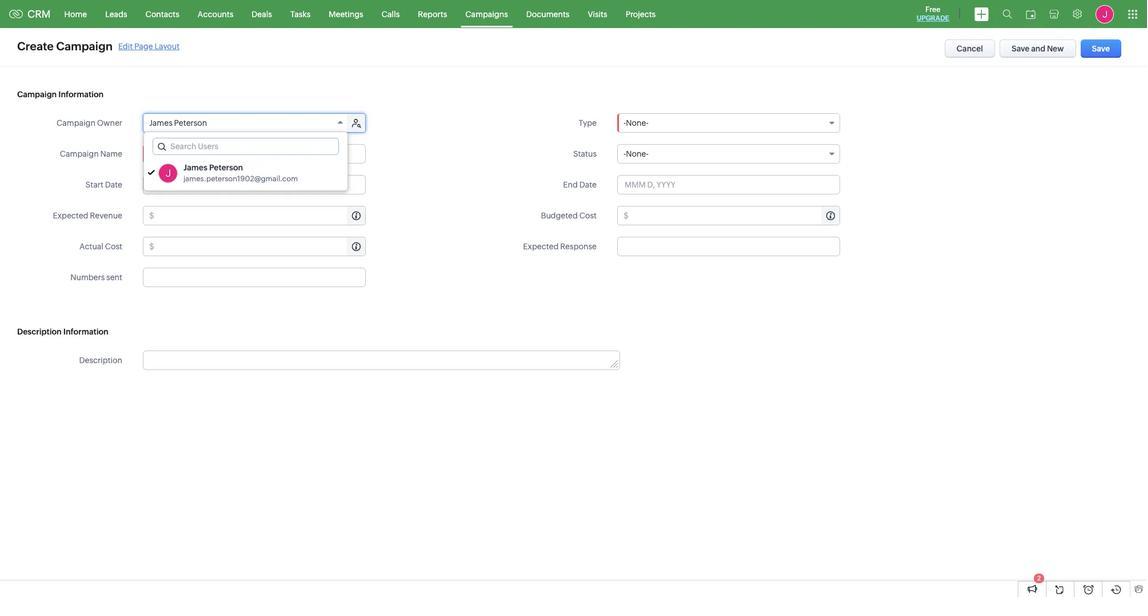 Task type: locate. For each thing, give the bounding box(es) containing it.
deals link
[[243, 0, 281, 28]]

description for description information
[[17, 327, 62, 336]]

0 vertical spatial -none-
[[624, 118, 649, 128]]

edit
[[118, 41, 133, 51]]

1 none- from the top
[[626, 118, 649, 128]]

james right owner
[[149, 118, 173, 128]]

leads
[[105, 9, 127, 19]]

description
[[17, 327, 62, 336], [79, 356, 122, 365]]

new
[[1048, 44, 1065, 53]]

0 horizontal spatial mmm d, yyyy text field
[[143, 175, 366, 194]]

end date
[[564, 180, 597, 189]]

0 vertical spatial description
[[17, 327, 62, 336]]

peterson inside james peterson field
[[174, 118, 207, 128]]

0 horizontal spatial date
[[105, 180, 122, 189]]

save
[[1012, 44, 1030, 53], [1093, 44, 1111, 53]]

meetings link
[[320, 0, 373, 28]]

0 horizontal spatial peterson
[[174, 118, 207, 128]]

james.peterson1902@gmail.com
[[184, 174, 298, 183]]

2 none- from the top
[[626, 149, 649, 158]]

-none- right status
[[624, 149, 649, 158]]

search image
[[1003, 9, 1013, 19]]

numbers
[[70, 273, 105, 282]]

cost
[[580, 211, 597, 220], [105, 242, 122, 251]]

expected down budgeted
[[523, 242, 559, 251]]

none- right status
[[626, 149, 649, 158]]

visits
[[588, 9, 608, 19]]

save and new
[[1012, 44, 1065, 53]]

1 mmm d, yyyy text field from the left
[[143, 175, 366, 194]]

date for end date
[[580, 180, 597, 189]]

1 vertical spatial -
[[624, 149, 626, 158]]

peterson for james peterson
[[174, 118, 207, 128]]

James Peterson field
[[144, 114, 348, 132]]

1 vertical spatial peterson
[[209, 163, 243, 172]]

-none-
[[624, 118, 649, 128], [624, 149, 649, 158]]

response
[[561, 242, 597, 251]]

contacts
[[146, 9, 179, 19]]

search element
[[996, 0, 1020, 28]]

cost right actual
[[105, 242, 122, 251]]

0 horizontal spatial description
[[17, 327, 62, 336]]

james inside field
[[149, 118, 173, 128]]

save and new button
[[1000, 39, 1077, 58]]

campaign owner
[[57, 118, 122, 128]]

1 save from the left
[[1012, 44, 1030, 53]]

0 vertical spatial none-
[[626, 118, 649, 128]]

-none- field for status
[[618, 144, 841, 164]]

expected
[[53, 211, 88, 220], [523, 242, 559, 251]]

crm
[[27, 8, 51, 20]]

meetings
[[329, 9, 364, 19]]

date right start
[[105, 180, 122, 189]]

0 vertical spatial -
[[624, 118, 626, 128]]

date right end on the top
[[580, 180, 597, 189]]

1 horizontal spatial cost
[[580, 211, 597, 220]]

campaign down create
[[17, 90, 57, 99]]

profile element
[[1089, 0, 1122, 28]]

2 date from the left
[[580, 180, 597, 189]]

$ for actual cost
[[149, 242, 154, 251]]

deals
[[252, 9, 272, 19]]

2 - from the top
[[624, 149, 626, 158]]

1 vertical spatial james
[[184, 163, 208, 172]]

expected left revenue
[[53, 211, 88, 220]]

campaign down campaign information
[[57, 118, 95, 128]]

calls
[[382, 9, 400, 19]]

information down 'numbers'
[[63, 327, 108, 336]]

mmm d, yyyy text field for end date
[[618, 175, 841, 194]]

1 horizontal spatial james
[[184, 163, 208, 172]]

1 vertical spatial information
[[63, 327, 108, 336]]

1 vertical spatial cost
[[105, 242, 122, 251]]

0 horizontal spatial james
[[149, 118, 173, 128]]

owner
[[97, 118, 122, 128]]

1 vertical spatial expected
[[523, 242, 559, 251]]

2 save from the left
[[1093, 44, 1111, 53]]

campaigns link
[[457, 0, 517, 28]]

information
[[58, 90, 104, 99], [63, 327, 108, 336]]

campaigns
[[466, 9, 508, 19]]

expected revenue
[[53, 211, 122, 220]]

0 horizontal spatial cost
[[105, 242, 122, 251]]

-
[[624, 118, 626, 128], [624, 149, 626, 158]]

calendar image
[[1027, 9, 1036, 19]]

documents
[[527, 9, 570, 19]]

0 horizontal spatial expected
[[53, 211, 88, 220]]

- for type
[[624, 118, 626, 128]]

peterson
[[174, 118, 207, 128], [209, 163, 243, 172]]

james up james.peterson1902@gmail.com
[[184, 163, 208, 172]]

1 horizontal spatial save
[[1093, 44, 1111, 53]]

end
[[564, 180, 578, 189]]

-none- for status
[[624, 149, 649, 158]]

home
[[64, 9, 87, 19]]

create menu image
[[975, 7, 989, 21]]

save for save and new
[[1012, 44, 1030, 53]]

1 horizontal spatial description
[[79, 356, 122, 365]]

description information
[[17, 327, 108, 336]]

start
[[86, 180, 103, 189]]

none- right type
[[626, 118, 649, 128]]

james inside "james peterson james.peterson1902@gmail.com"
[[184, 163, 208, 172]]

save left the and
[[1012, 44, 1030, 53]]

0 horizontal spatial save
[[1012, 44, 1030, 53]]

campaign for campaign information
[[17, 90, 57, 99]]

0 vertical spatial peterson
[[174, 118, 207, 128]]

1 -none- field from the top
[[618, 113, 841, 133]]

james peterson
[[149, 118, 207, 128]]

reports link
[[409, 0, 457, 28]]

tasks link
[[281, 0, 320, 28]]

none- for status
[[626, 149, 649, 158]]

date for start date
[[105, 180, 122, 189]]

none-
[[626, 118, 649, 128], [626, 149, 649, 158]]

expected response
[[523, 242, 597, 251]]

status
[[574, 149, 597, 158]]

1 vertical spatial description
[[79, 356, 122, 365]]

0 vertical spatial james
[[149, 118, 173, 128]]

1 vertical spatial -none-
[[624, 149, 649, 158]]

expected for expected revenue
[[53, 211, 88, 220]]

1 horizontal spatial peterson
[[209, 163, 243, 172]]

None text field
[[143, 144, 366, 164]]

information up campaign owner
[[58, 90, 104, 99]]

-None- field
[[618, 113, 841, 133], [618, 144, 841, 164]]

2 mmm d, yyyy text field from the left
[[618, 175, 841, 194]]

0 vertical spatial information
[[58, 90, 104, 99]]

campaign name
[[60, 149, 122, 158]]

free upgrade
[[917, 5, 950, 22]]

tasks
[[290, 9, 311, 19]]

MMM D, YYYY text field
[[143, 175, 366, 194], [618, 175, 841, 194]]

campaign left name
[[60, 149, 99, 158]]

start date
[[86, 180, 122, 189]]

upgrade
[[917, 14, 950, 22]]

1 vertical spatial none-
[[626, 149, 649, 158]]

date
[[105, 180, 122, 189], [580, 180, 597, 189]]

peterson for james peterson james.peterson1902@gmail.com
[[209, 163, 243, 172]]

None text field
[[156, 206, 365, 225], [631, 206, 840, 225], [618, 237, 841, 256], [156, 237, 365, 256], [143, 268, 366, 287], [144, 351, 620, 369], [156, 206, 365, 225], [631, 206, 840, 225], [618, 237, 841, 256], [156, 237, 365, 256], [143, 268, 366, 287], [144, 351, 620, 369]]

1 - from the top
[[624, 118, 626, 128]]

1 vertical spatial -none- field
[[618, 144, 841, 164]]

1 horizontal spatial date
[[580, 180, 597, 189]]

information for campaign information
[[58, 90, 104, 99]]

projects link
[[617, 0, 665, 28]]

2 -none- field from the top
[[618, 144, 841, 164]]

0 vertical spatial expected
[[53, 211, 88, 220]]

cost right budgeted
[[580, 211, 597, 220]]

1 horizontal spatial mmm d, yyyy text field
[[618, 175, 841, 194]]

james
[[149, 118, 173, 128], [184, 163, 208, 172]]

peterson inside "james peterson james.peterson1902@gmail.com"
[[209, 163, 243, 172]]

save down profile "icon"
[[1093, 44, 1111, 53]]

$
[[149, 211, 154, 220], [624, 211, 629, 220], [149, 242, 154, 251]]

campaign
[[56, 39, 113, 53], [17, 90, 57, 99], [57, 118, 95, 128], [60, 149, 99, 158]]

leads link
[[96, 0, 136, 28]]

1 -none- from the top
[[624, 118, 649, 128]]

description for description
[[79, 356, 122, 365]]

cost for actual cost
[[105, 242, 122, 251]]

- right status
[[624, 149, 626, 158]]

1 date from the left
[[105, 180, 122, 189]]

2 -none- from the top
[[624, 149, 649, 158]]

0 vertical spatial cost
[[580, 211, 597, 220]]

- right type
[[624, 118, 626, 128]]

cancel
[[957, 44, 984, 53]]

0 vertical spatial -none- field
[[618, 113, 841, 133]]

james for james peterson
[[149, 118, 173, 128]]

1 horizontal spatial expected
[[523, 242, 559, 251]]

-none- right type
[[624, 118, 649, 128]]



Task type: describe. For each thing, give the bounding box(es) containing it.
campaign for campaign owner
[[57, 118, 95, 128]]

james for james peterson james.peterson1902@gmail.com
[[184, 163, 208, 172]]

campaign for campaign name
[[60, 149, 99, 158]]

name
[[100, 149, 122, 158]]

james peterson james.peterson1902@gmail.com
[[184, 163, 298, 183]]

$ for budgeted cost
[[624, 211, 629, 220]]

documents link
[[517, 0, 579, 28]]

2
[[1038, 575, 1041, 582]]

james peterson option
[[144, 159, 348, 188]]

reports
[[418, 9, 447, 19]]

Search Users text field
[[153, 138, 339, 154]]

home link
[[55, 0, 96, 28]]

profile image
[[1096, 5, 1115, 23]]

campaign information
[[17, 90, 104, 99]]

visits link
[[579, 0, 617, 28]]

information for description information
[[63, 327, 108, 336]]

create menu element
[[968, 0, 996, 28]]

budgeted cost
[[541, 211, 597, 220]]

save button
[[1081, 39, 1122, 58]]

-none- for type
[[624, 118, 649, 128]]

layout
[[155, 41, 180, 51]]

page
[[134, 41, 153, 51]]

none- for type
[[626, 118, 649, 128]]

budgeted
[[541, 211, 578, 220]]

create campaign edit page layout
[[17, 39, 180, 53]]

revenue
[[90, 211, 122, 220]]

$ for expected revenue
[[149, 211, 154, 220]]

cost for budgeted cost
[[580, 211, 597, 220]]

sent
[[106, 273, 122, 282]]

save for save
[[1093, 44, 1111, 53]]

and
[[1032, 44, 1046, 53]]

type
[[579, 118, 597, 128]]

expected for expected response
[[523, 242, 559, 251]]

- for status
[[624, 149, 626, 158]]

actual cost
[[79, 242, 122, 251]]

calls link
[[373, 0, 409, 28]]

actual
[[79, 242, 103, 251]]

contacts link
[[136, 0, 189, 28]]

numbers sent
[[70, 273, 122, 282]]

create
[[17, 39, 54, 53]]

mmm d, yyyy text field for start date
[[143, 175, 366, 194]]

projects
[[626, 9, 656, 19]]

accounts link
[[189, 0, 243, 28]]

crm link
[[9, 8, 51, 20]]

accounts
[[198, 9, 234, 19]]

campaign down home link
[[56, 39, 113, 53]]

cancel button
[[945, 39, 996, 58]]

edit page layout link
[[118, 41, 180, 51]]

-none- field for type
[[618, 113, 841, 133]]

free
[[926, 5, 941, 14]]



Task type: vqa. For each thing, say whether or not it's contained in the screenshot.
logo
no



